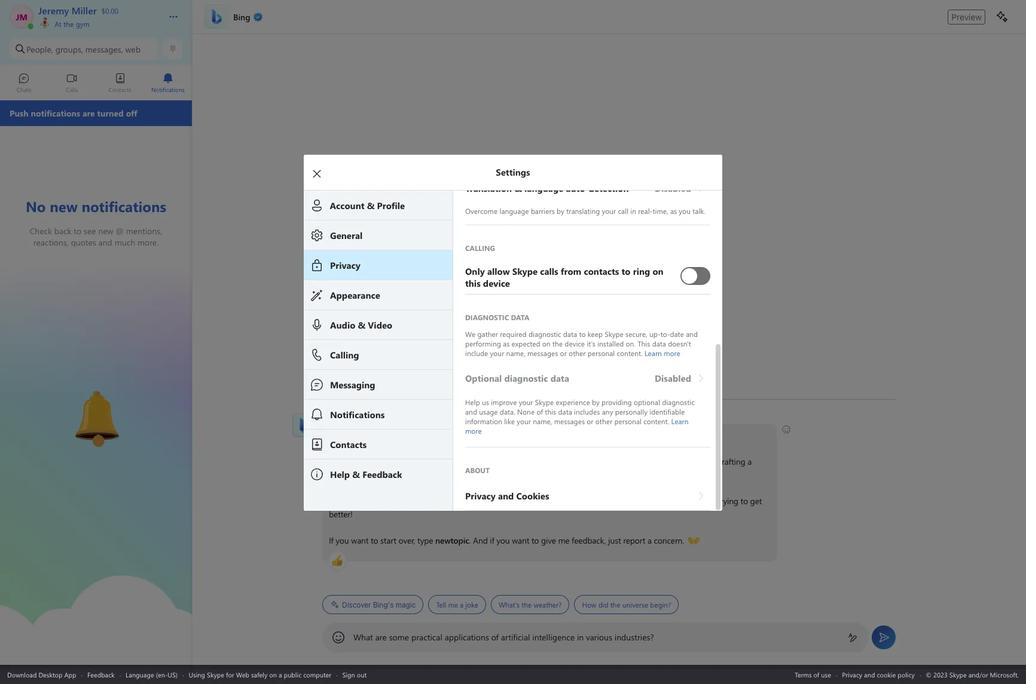 Task type: locate. For each thing, give the bounding box(es) containing it.
1 vertical spatial on
[[269, 671, 277, 680]]

0 horizontal spatial groups,
[[55, 43, 83, 55]]

so
[[394, 496, 402, 507]]

2 get from the left
[[750, 496, 762, 507]]

with
[[540, 470, 555, 481]]

1 i'm from the left
[[329, 496, 340, 507]]

groups,
[[55, 43, 83, 55], [416, 470, 443, 481]]

any inside help us improve your skype experience by providing optional diagnostic and usage data. none of this data includes any personally identifiable information like your name, messages or other personal content.
[[602, 407, 613, 417]]

personal down the providing
[[614, 417, 642, 426]]

i left might on the bottom of page
[[506, 496, 509, 507]]

1 horizontal spatial name,
[[533, 417, 552, 426]]

or left it's on the right of the page
[[560, 348, 567, 358]]

1 vertical spatial content.
[[644, 417, 669, 426]]

tell me a joke
[[436, 600, 478, 610]]

bing,
[[322, 413, 338, 423]]

this
[[545, 407, 556, 417], [346, 430, 359, 441]]

0 horizontal spatial more
[[465, 426, 482, 436]]

what
[[353, 632, 373, 644]]

a right "report"
[[648, 535, 652, 547]]

1 vertical spatial i
[[506, 496, 509, 507]]

learn more link down experience
[[465, 417, 691, 436]]

this left is
[[346, 430, 359, 441]]

1 get from the left
[[633, 496, 645, 507]]

using
[[189, 671, 205, 680]]

learn up europe
[[671, 417, 689, 426]]

groups, down the 'at the gym'
[[55, 43, 83, 55]]

2 horizontal spatial i'm
[[689, 496, 700, 507]]

0 vertical spatial in
[[542, 456, 548, 468]]

1 vertical spatial like
[[434, 456, 446, 468]]

0 horizontal spatial you
[[336, 535, 349, 547]]

information
[[465, 417, 502, 426]]

1 vertical spatial skype
[[535, 397, 554, 407]]

doesn't
[[668, 339, 691, 348]]

any right the by
[[602, 407, 613, 417]]

on right expected
[[542, 339, 551, 348]]

1 vertical spatial this
[[346, 430, 359, 441]]

1 vertical spatial learn more
[[465, 417, 691, 436]]

other down the by
[[596, 417, 613, 426]]

like inside help us improve your skype experience by providing optional diagnostic and usage data. none of this data includes any personally identifiable information like your name, messages or other personal content.
[[504, 417, 515, 426]]

how left did
[[582, 600, 597, 610]]

want left give
[[512, 535, 530, 547]]

0 vertical spatial how
[[390, 430, 406, 441]]

0 horizontal spatial get
[[633, 496, 645, 507]]

just inside ask me any type of question, like finding vegan restaurants in cambridge, itinerary for your trip to europe or drafting a story for curious kids. in groups, remember to mention me with @bing. i'm an ai preview, so i'm still learning. sometimes i might say something weird. don't get mad at me, i'm just trying to get better! if you want to start over, type
[[703, 496, 715, 507]]

any up curious
[[357, 456, 370, 468]]

0 vertical spatial and
[[686, 329, 698, 339]]

like left finding
[[434, 456, 446, 468]]

2 horizontal spatial and
[[864, 671, 875, 680]]

0 horizontal spatial name,
[[506, 348, 526, 358]]

for right itinerary
[[625, 456, 635, 468]]

1 vertical spatial diagnostic
[[662, 397, 695, 407]]

me inside 'button'
[[448, 600, 458, 610]]

we gather required diagnostic data to keep skype secure, up-to-date and performing as expected on the device it's installed on. this data doesn't include your name, messages or other personal content.
[[465, 329, 700, 358]]

0 vertical spatial like
[[504, 417, 515, 426]]

1 vertical spatial for
[[349, 470, 359, 481]]

in left various
[[577, 632, 584, 644]]

content. inside help us improve your skype experience by providing optional diagnostic and usage data. none of this data includes any personally identifiable information like your name, messages or other personal content.
[[644, 417, 669, 426]]

other
[[569, 348, 586, 358], [596, 417, 613, 426]]

0 vertical spatial personal
[[588, 348, 615, 358]]

like left none
[[504, 417, 515, 426]]

of up kids.
[[390, 456, 397, 468]]

skype right 'keep'
[[605, 329, 624, 339]]

0 vertical spatial messages
[[528, 348, 558, 358]]

finding
[[449, 456, 474, 468]]

providing
[[602, 397, 632, 407]]

use
[[821, 671, 831, 680]]

a left the joke
[[460, 600, 464, 610]]

personal inside the we gather required diagnostic data to keep skype secure, up-to-date and performing as expected on the device it's installed on. this data doesn't include your name, messages or other personal content.
[[588, 348, 615, 358]]

0 vertical spatial i
[[423, 430, 425, 441]]

usage
[[479, 407, 498, 417]]

1 horizontal spatial on
[[542, 339, 551, 348]]

messages inside the we gather required diagnostic data to keep skype secure, up-to-date and performing as expected on the device it's installed on. this data doesn't include your name, messages or other personal content.
[[528, 348, 558, 358]]

bing
[[369, 430, 385, 441]]

sometimes
[[464, 496, 504, 507]]

more for and
[[465, 426, 482, 436]]

this inside help us improve your skype experience by providing optional diagnostic and usage data. none of this data includes any personally identifiable information like your name, messages or other personal content.
[[545, 407, 556, 417]]

1 horizontal spatial get
[[750, 496, 762, 507]]

experience
[[556, 397, 590, 407]]

1 vertical spatial groups,
[[416, 470, 443, 481]]

over,
[[399, 535, 415, 547]]

0 vertical spatial for
[[625, 456, 635, 468]]

2 horizontal spatial skype
[[605, 329, 624, 339]]

0 horizontal spatial i
[[423, 430, 425, 441]]

0 vertical spatial diagnostic
[[529, 329, 561, 339]]

universe
[[622, 600, 648, 610]]

i right can
[[423, 430, 425, 441]]

3 i'm from the left
[[689, 496, 700, 507]]

1 vertical spatial learn more link
[[465, 417, 691, 436]]

1 horizontal spatial i
[[506, 496, 509, 507]]

0 vertical spatial content.
[[617, 348, 643, 358]]

learning.
[[431, 496, 462, 507]]

1 vertical spatial more
[[465, 426, 482, 436]]

skype inside the we gather required diagnostic data to keep skype secure, up-to-date and performing as expected on the device it's installed on. this data doesn't include your name, messages or other personal content.
[[605, 329, 624, 339]]

europe
[[680, 456, 705, 468]]

1 vertical spatial any
[[357, 456, 370, 468]]

1 vertical spatial other
[[596, 417, 613, 426]]

2 i'm from the left
[[404, 496, 415, 507]]

0 horizontal spatial type
[[372, 456, 388, 468]]

0 horizontal spatial any
[[357, 456, 370, 468]]

0 vertical spatial any
[[602, 407, 613, 417]]

get left mad
[[633, 496, 645, 507]]

messages left device
[[528, 348, 558, 358]]

for left the web
[[226, 671, 234, 680]]

me right the ask at the left bottom of page
[[344, 456, 355, 468]]

learn more link down to-
[[645, 348, 681, 358]]

more for to-
[[664, 348, 681, 358]]

this right none
[[545, 407, 556, 417]]

0 vertical spatial this
[[545, 407, 556, 417]]

device
[[565, 339, 585, 348]]

0 vertical spatial just
[[703, 496, 715, 507]]

learn more link for name,
[[465, 417, 691, 436]]

or down the by
[[587, 417, 594, 426]]

1 horizontal spatial groups,
[[416, 470, 443, 481]]

0 horizontal spatial content.
[[617, 348, 643, 358]]

get
[[633, 496, 645, 507], [750, 496, 762, 507]]

messages down experience
[[554, 417, 585, 426]]

1 horizontal spatial learn
[[671, 417, 689, 426]]

or right europe
[[707, 456, 715, 468]]

0 vertical spatial learn more link
[[645, 348, 681, 358]]

and left cookie
[[864, 671, 875, 680]]

skype right none
[[535, 397, 554, 407]]

to right trying
[[741, 496, 748, 507]]

0 vertical spatial other
[[569, 348, 586, 358]]

0 horizontal spatial want
[[351, 535, 369, 547]]

what's the weather? button
[[491, 596, 570, 615]]

what's the weather?
[[499, 600, 562, 610]]

get right trying
[[750, 496, 762, 507]]

data right this
[[652, 339, 666, 348]]

discover bing's magic
[[342, 601, 416, 610]]

me right tell
[[448, 600, 458, 610]]

skype right using
[[207, 671, 224, 680]]

0 horizontal spatial and
[[465, 407, 477, 417]]

tab list
[[0, 68, 192, 100]]

you inside ask me any type of question, like finding vegan restaurants in cambridge, itinerary for your trip to europe or drafting a story for curious kids. in groups, remember to mention me with @bing. i'm an ai preview, so i'm still learning. sometimes i might say something weird. don't get mad at me, i'm just trying to get better! if you want to start over, type
[[336, 535, 349, 547]]

any
[[602, 407, 613, 417], [357, 456, 370, 468]]

and
[[686, 329, 698, 339], [465, 407, 477, 417], [864, 671, 875, 680]]

1 horizontal spatial want
[[512, 535, 530, 547]]

public
[[284, 671, 302, 680]]

web
[[236, 671, 249, 680]]

any inside ask me any type of question, like finding vegan restaurants in cambridge, itinerary for your trip to europe or drafting a story for curious kids. in groups, remember to mention me with @bing. i'm an ai preview, so i'm still learning. sometimes i might say something weird. don't get mad at me, i'm just trying to get better! if you want to start over, type
[[357, 456, 370, 468]]

and right date
[[686, 329, 698, 339]]

data left it's on the right of the page
[[563, 329, 577, 339]]

other left it's on the right of the page
[[569, 348, 586, 358]]

how
[[390, 430, 406, 441], [582, 600, 597, 610]]

0 vertical spatial on
[[542, 339, 551, 348]]

2 vertical spatial and
[[864, 671, 875, 680]]

data left includes
[[558, 407, 572, 417]]

secure,
[[626, 329, 648, 339]]

messages,
[[85, 43, 123, 55]]

1 horizontal spatial and
[[686, 329, 698, 339]]

0 horizontal spatial for
[[226, 671, 234, 680]]

like inside ask me any type of question, like finding vegan restaurants in cambridge, itinerary for your trip to europe or drafting a story for curious kids. in groups, remember to mention me with @bing. i'm an ai preview, so i'm still learning. sometimes i might say something weird. don't get mad at me, i'm just trying to get better! if you want to start over, type
[[434, 456, 446, 468]]

1 horizontal spatial any
[[602, 407, 613, 417]]

0 vertical spatial skype
[[605, 329, 624, 339]]

0 vertical spatial or
[[560, 348, 567, 358]]

0 horizontal spatial or
[[560, 348, 567, 358]]

the right did
[[610, 600, 621, 610]]

the left device
[[553, 339, 563, 348]]

1 vertical spatial in
[[577, 632, 584, 644]]

Only allow Skype calls from contacts to ring on this device checkbox
[[681, 263, 711, 290]]

2 horizontal spatial you
[[497, 535, 510, 547]]

learn more down to-
[[645, 348, 681, 358]]

optional
[[634, 397, 660, 407]]

content. down secure,
[[617, 348, 643, 358]]

concern.
[[654, 535, 684, 547]]

me,
[[674, 496, 687, 507]]

1 horizontal spatial more
[[664, 348, 681, 358]]

type
[[372, 456, 388, 468], [418, 535, 433, 547]]

2 vertical spatial or
[[707, 456, 715, 468]]

1 vertical spatial learn
[[671, 417, 689, 426]]

data
[[563, 329, 577, 339], [652, 339, 666, 348], [558, 407, 572, 417]]

type up curious
[[372, 456, 388, 468]]

just left trying
[[703, 496, 715, 507]]

0 horizontal spatial diagnostic
[[529, 329, 561, 339]]

skype inside help us improve your skype experience by providing optional diagnostic and usage data. none of this data includes any personally identifiable information like your name, messages or other personal content.
[[535, 397, 554, 407]]

in up with
[[542, 456, 548, 468]]

i'm right the so
[[404, 496, 415, 507]]

1 horizontal spatial skype
[[535, 397, 554, 407]]

installed
[[598, 339, 624, 348]]

a right the drafting
[[748, 456, 752, 468]]

0 vertical spatial learn
[[645, 348, 662, 358]]

applications
[[445, 632, 489, 644]]

and left us
[[465, 407, 477, 417]]

various
[[586, 632, 612, 644]]

i'm right me, at the right of the page
[[689, 496, 700, 507]]

2 horizontal spatial or
[[707, 456, 715, 468]]

in
[[542, 456, 548, 468], [577, 632, 584, 644]]

1 horizontal spatial type
[[418, 535, 433, 547]]

kids.
[[389, 470, 405, 481]]

practical
[[412, 632, 442, 644]]

to left give
[[532, 535, 539, 547]]

more
[[664, 348, 681, 358], [465, 426, 482, 436]]

1 horizontal spatial diagnostic
[[662, 397, 695, 407]]

trip
[[656, 456, 668, 468]]

performing
[[465, 339, 501, 348]]

1 want from the left
[[351, 535, 369, 547]]

on
[[542, 339, 551, 348], [269, 671, 277, 680]]

improve
[[491, 397, 517, 407]]

personal
[[588, 348, 615, 358], [614, 417, 642, 426]]

1 horizontal spatial like
[[504, 417, 515, 426]]

other inside the we gather required diagnostic data to keep skype secure, up-to-date and performing as expected on the device it's installed on. this data doesn't include your name, messages or other personal content.
[[569, 348, 586, 358]]

the right the what's
[[522, 600, 532, 610]]

out
[[357, 671, 367, 680]]

more down usage
[[465, 426, 482, 436]]

content. down optional
[[644, 417, 669, 426]]

0 horizontal spatial other
[[569, 348, 586, 358]]

your inside the we gather required diagnostic data to keep skype secure, up-to-date and performing as expected on the device it's installed on. this data doesn't include your name, messages or other personal content.
[[490, 348, 504, 358]]

give
[[541, 535, 556, 547]]

in
[[407, 470, 414, 481]]

0 vertical spatial groups,
[[55, 43, 83, 55]]

to left 'keep'
[[579, 329, 586, 339]]

1 vertical spatial messages
[[554, 417, 585, 426]]

0 horizontal spatial like
[[434, 456, 446, 468]]

and inside the we gather required diagnostic data to keep skype secure, up-to-date and performing as expected on the device it's installed on. this data doesn't include your name, messages or other personal content.
[[686, 329, 698, 339]]

just left "report"
[[608, 535, 621, 547]]

1 vertical spatial how
[[582, 600, 597, 610]]

0 horizontal spatial skype
[[207, 671, 224, 680]]

0 vertical spatial more
[[664, 348, 681, 358]]

i
[[423, 430, 425, 441], [506, 496, 509, 507]]

name, right the data. at bottom
[[533, 417, 552, 426]]

name, down the required
[[506, 348, 526, 358]]

bell
[[60, 386, 75, 399]]

1 vertical spatial and
[[465, 407, 477, 417]]

restaurants
[[500, 456, 539, 468]]

1 horizontal spatial just
[[703, 496, 715, 507]]

learn more down experience
[[465, 417, 691, 436]]

how inside button
[[582, 600, 597, 610]]

more down date
[[664, 348, 681, 358]]

want left start
[[351, 535, 369, 547]]

1 horizontal spatial content.
[[644, 417, 669, 426]]

diagnostic left device
[[529, 329, 561, 339]]

1 horizontal spatial for
[[349, 470, 359, 481]]

0 horizontal spatial this
[[346, 430, 359, 441]]

on right safely
[[269, 671, 277, 680]]

1 vertical spatial personal
[[614, 417, 642, 426]]

how right the !
[[390, 430, 406, 441]]

remember
[[445, 470, 483, 481]]

web
[[125, 43, 141, 55]]

diagnostic right optional
[[662, 397, 695, 407]]

name, inside the we gather required diagnostic data to keep skype secure, up-to-date and performing as expected on the device it's installed on. this data doesn't include your name, messages or other personal content.
[[506, 348, 526, 358]]

of inside ask me any type of question, like finding vegan restaurants in cambridge, itinerary for your trip to europe or drafting a story for curious kids. in groups, remember to mention me with @bing. i'm an ai preview, so i'm still learning. sometimes i might say something weird. don't get mad at me, i'm just trying to get better! if you want to start over, type
[[390, 456, 397, 468]]

0 vertical spatial learn more
[[645, 348, 681, 358]]

today?
[[461, 430, 485, 441]]

personal down 'keep'
[[588, 348, 615, 358]]

0 horizontal spatial i'm
[[329, 496, 340, 507]]

1 horizontal spatial this
[[545, 407, 556, 417]]

in inside ask me any type of question, like finding vegan restaurants in cambridge, itinerary for your trip to europe or drafting a story for curious kids. in groups, remember to mention me with @bing. i'm an ai preview, so i'm still learning. sometimes i might say something weird. don't get mad at me, i'm just trying to get better! if you want to start over, type
[[542, 456, 548, 468]]

for right the "story" at bottom left
[[349, 470, 359, 481]]

0 horizontal spatial in
[[542, 456, 548, 468]]

i'm left an
[[329, 496, 340, 507]]

messages inside help us improve your skype experience by providing optional diagnostic and usage data. none of this data includes any personally identifiable information like your name, messages or other personal content.
[[554, 417, 585, 426]]

learn down up-
[[645, 348, 662, 358]]

learn more link
[[645, 348, 681, 358], [465, 417, 691, 436]]

1 horizontal spatial or
[[587, 417, 594, 426]]

0 vertical spatial name,
[[506, 348, 526, 358]]

your
[[490, 348, 504, 358], [519, 397, 533, 407], [517, 417, 531, 426], [638, 456, 654, 468]]

of right none
[[537, 407, 543, 417]]

groups, right in
[[416, 470, 443, 481]]

better!
[[329, 509, 353, 520]]

tell me a joke button
[[428, 596, 486, 615]]

privacy and cookie policy
[[842, 671, 915, 680]]

by
[[592, 397, 600, 407]]

terms of use link
[[795, 671, 831, 680]]

1 vertical spatial name,
[[533, 417, 552, 426]]

question,
[[399, 456, 432, 468]]

type right over,
[[418, 535, 433, 547]]



Task type: describe. For each thing, give the bounding box(es) containing it.
us
[[482, 397, 489, 407]]

help us improve your skype experience by providing optional diagnostic and usage data. none of this data includes any personally identifiable information like your name, messages or other personal content.
[[465, 397, 697, 426]]

mad
[[647, 496, 663, 507]]

how did the universe begin?
[[582, 600, 671, 610]]

download
[[7, 671, 37, 680]]

ask me any type of question, like finding vegan restaurants in cambridge, itinerary for your trip to europe or drafting a story for curious kids. in groups, remember to mention me with @bing. i'm an ai preview, so i'm still learning. sometimes i might say something weird. don't get mad at me, i'm just trying to get better! if you want to start over, type
[[329, 456, 764, 547]]

it's
[[587, 339, 596, 348]]

want inside ask me any type of question, like finding vegan restaurants in cambridge, itinerary for your trip to europe or drafting a story for curious kids. in groups, remember to mention me with @bing. i'm an ai preview, so i'm still learning. sometimes i might say something weird. don't get mad at me, i'm just trying to get better! if you want to start over, type
[[351, 535, 369, 547]]

none
[[517, 407, 535, 417]]

name, inside help us improve your skype experience by providing optional diagnostic and usage data. none of this data includes any personally identifiable information like your name, messages or other personal content.
[[533, 417, 552, 426]]

groups, inside 'button'
[[55, 43, 83, 55]]

artificial
[[501, 632, 530, 644]]

privacy dialog
[[304, 0, 740, 511]]

1 horizontal spatial you
[[445, 430, 459, 441]]

0 horizontal spatial how
[[390, 430, 406, 441]]

a inside 'button'
[[460, 600, 464, 610]]

2 vertical spatial skype
[[207, 671, 224, 680]]

personal inside help us improve your skype experience by providing optional diagnostic and usage data. none of this data includes any personally identifiable information like your name, messages or other personal content.
[[614, 417, 642, 426]]

the right at
[[64, 19, 74, 29]]

an
[[342, 496, 351, 507]]

to right trip
[[670, 456, 678, 468]]

don't
[[612, 496, 631, 507]]

gather
[[478, 329, 498, 339]]

2 vertical spatial for
[[226, 671, 234, 680]]

@bing.
[[557, 470, 583, 481]]

diagnostic inside help us improve your skype experience by providing optional diagnostic and usage data. none of this data includes any personally identifiable information like your name, messages or other personal content.
[[662, 397, 695, 407]]

to down vegan
[[485, 470, 492, 481]]

policy
[[898, 671, 915, 680]]

or inside ask me any type of question, like finding vegan restaurants in cambridge, itinerary for your trip to europe or drafting a story for curious kids. in groups, remember to mention me with @bing. i'm an ai preview, so i'm still learning. sometimes i might say something weird. don't get mad at me, i'm just trying to get better! if you want to start over, type
[[707, 456, 715, 468]]

data inside help us improve your skype experience by providing optional diagnostic and usage data. none of this data includes any personally identifiable information like your name, messages or other personal content.
[[558, 407, 572, 417]]

groups, inside ask me any type of question, like finding vegan restaurants in cambridge, itinerary for your trip to europe or drafting a story for curious kids. in groups, remember to mention me with @bing. i'm an ai preview, so i'm still learning. sometimes i might say something weird. don't get mad at me, i'm just trying to get better! if you want to start over, type
[[416, 470, 443, 481]]

help
[[428, 430, 443, 441]]

learn for up-
[[645, 348, 662, 358]]

of left use
[[814, 671, 820, 680]]

something
[[548, 496, 586, 507]]

people,
[[26, 43, 53, 55]]

feedback
[[87, 671, 115, 680]]

.
[[469, 535, 471, 547]]

bing, 9:24 am
[[322, 413, 366, 423]]

!
[[385, 430, 388, 441]]

what's
[[499, 600, 520, 610]]

drafting
[[717, 456, 746, 468]]

app
[[64, 671, 76, 680]]

terms of use
[[795, 671, 831, 680]]

language (en-us) link
[[126, 671, 178, 680]]

industries?
[[615, 632, 654, 644]]

hey, this is bing ! how can i help you today?
[[329, 430, 487, 441]]

preview
[[952, 12, 982, 22]]

to inside the we gather required diagnostic data to keep skype secure, up-to-date and performing as expected on the device it's installed on. this data doesn't include your name, messages or other personal content.
[[579, 329, 586, 339]]

report
[[623, 535, 646, 547]]

safely
[[251, 671, 268, 680]]

or inside the we gather required diagnostic data to keep skype secure, up-to-date and performing as expected on the device it's installed on. this data doesn't include your name, messages or other personal content.
[[560, 348, 567, 358]]

desktop
[[39, 671, 62, 680]]

weird.
[[588, 496, 609, 507]]

i inside ask me any type of question, like finding vegan restaurants in cambridge, itinerary for your trip to europe or drafting a story for curious kids. in groups, remember to mention me with @bing. i'm an ai preview, so i'm still learning. sometimes i might say something weird. don't get mad at me, i'm just trying to get better! if you want to start over, type
[[506, 496, 509, 507]]

content. inside the we gather required diagnostic data to keep skype secure, up-to-date and performing as expected on the device it's installed on. this data doesn't include your name, messages or other personal content.
[[617, 348, 643, 358]]

up-
[[650, 329, 661, 339]]

of left artificial
[[491, 632, 499, 644]]

me right give
[[558, 535, 570, 547]]

if
[[329, 535, 334, 547]]

am
[[355, 413, 366, 423]]

feedback,
[[572, 535, 606, 547]]

privacy and cookie policy link
[[842, 671, 915, 680]]

data.
[[500, 407, 515, 417]]

preview,
[[363, 496, 392, 507]]

learn for diagnostic
[[671, 417, 689, 426]]

learn more link for doesn't
[[645, 348, 681, 358]]

language
[[126, 671, 154, 680]]

the inside button
[[610, 600, 621, 610]]

your inside ask me any type of question, like finding vegan restaurants in cambridge, itinerary for your trip to europe or drafting a story for curious kids. in groups, remember to mention me with @bing. i'm an ai preview, so i'm still learning. sometimes i might say something weird. don't get mad at me, i'm just trying to get better! if you want to start over, type
[[638, 456, 654, 468]]

say
[[534, 496, 546, 507]]

date
[[670, 329, 684, 339]]

the inside the we gather required diagnostic data to keep skype secure, up-to-date and performing as expected on the device it's installed on. this data doesn't include your name, messages or other personal content.
[[553, 339, 563, 348]]

of inside help us improve your skype experience by providing optional diagnostic and usage data. none of this data includes any personally identifiable information like your name, messages or other personal content.
[[537, 407, 543, 417]]

learn more for doesn't
[[645, 348, 681, 358]]

this
[[638, 339, 650, 348]]

a left public
[[279, 671, 282, 680]]

or inside help us improve your skype experience by providing optional diagnostic and usage data. none of this data includes any personally identifiable information like your name, messages or other personal content.
[[587, 417, 594, 426]]

1 horizontal spatial in
[[577, 632, 584, 644]]

bing's
[[373, 601, 394, 610]]

keep
[[588, 329, 603, 339]]

magic
[[396, 601, 416, 610]]

still
[[417, 496, 429, 507]]

and
[[473, 535, 488, 547]]

did
[[598, 600, 609, 610]]

on inside the we gather required diagnostic data to keep skype secure, up-to-date and performing as expected on the device it's installed on. this data doesn't include your name, messages or other personal content.
[[542, 339, 551, 348]]

on.
[[626, 339, 636, 348]]

language (en-us)
[[126, 671, 178, 680]]

at
[[665, 496, 672, 507]]

we
[[465, 329, 476, 339]]

story
[[329, 470, 347, 481]]

how did the universe begin? button
[[574, 596, 679, 615]]

trying
[[717, 496, 739, 507]]

diagnostic inside the we gather required diagnostic data to keep skype secure, up-to-date and performing as expected on the device it's installed on. this data doesn't include your name, messages or other personal content.
[[529, 329, 561, 339]]

to left start
[[371, 535, 378, 547]]

2 horizontal spatial for
[[625, 456, 635, 468]]

start
[[380, 535, 396, 547]]

Type a message text field
[[353, 632, 839, 644]]

are
[[375, 632, 387, 644]]

curious
[[361, 470, 387, 481]]

at
[[55, 19, 62, 29]]

and inside help us improve your skype experience by providing optional diagnostic and usage data. none of this data includes any personally identifiable information like your name, messages or other personal content.
[[465, 407, 477, 417]]

people, groups, messages, web
[[26, 43, 141, 55]]

feedback link
[[87, 671, 115, 680]]

terms
[[795, 671, 812, 680]]

1 vertical spatial type
[[418, 535, 433, 547]]

ask
[[329, 456, 342, 468]]

2 want from the left
[[512, 535, 530, 547]]

weather?
[[534, 600, 562, 610]]

help
[[465, 397, 480, 407]]

using skype for web safely on a public computer
[[189, 671, 331, 680]]

0 horizontal spatial on
[[269, 671, 277, 680]]

1 vertical spatial just
[[608, 535, 621, 547]]

ai
[[353, 496, 360, 507]]

gym
[[76, 19, 90, 29]]

hey,
[[329, 430, 344, 441]]

a inside ask me any type of question, like finding vegan restaurants in cambridge, itinerary for your trip to europe or drafting a story for curious kids. in groups, remember to mention me with @bing. i'm an ai preview, so i'm still learning. sometimes i might say something weird. don't get mad at me, i'm just trying to get better! if you want to start over, type
[[748, 456, 752, 468]]

other inside help us improve your skype experience by providing optional diagnostic and usage data. none of this data includes any personally identifiable information like your name, messages or other personal content.
[[596, 417, 613, 426]]

me left with
[[527, 470, 538, 481]]

tell
[[436, 600, 446, 610]]

download desktop app
[[7, 671, 76, 680]]

expected
[[512, 339, 540, 348]]

at the gym
[[53, 19, 90, 29]]

what are some practical applications of artificial intelligence in various industries?
[[353, 632, 654, 644]]

mention
[[494, 470, 524, 481]]

is
[[361, 430, 367, 441]]

intelligence
[[533, 632, 575, 644]]

sign out link
[[342, 671, 367, 680]]

some
[[389, 632, 409, 644]]

0 vertical spatial type
[[372, 456, 388, 468]]

9:24
[[340, 413, 353, 423]]

learn more for name,
[[465, 417, 691, 436]]

joke
[[465, 600, 478, 610]]

cookie
[[877, 671, 896, 680]]



Task type: vqa. For each thing, say whether or not it's contained in the screenshot.
Let people call you for local rates by purchasing your second phone number with Skype. at the right of the page
no



